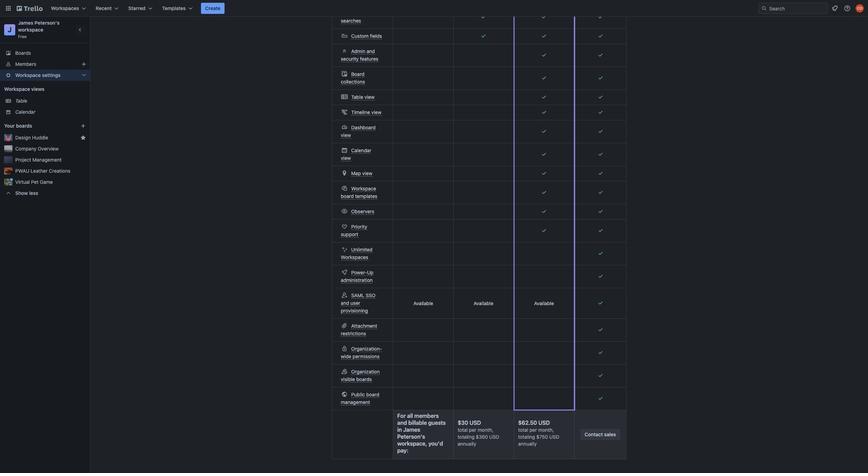 Task type: describe. For each thing, give the bounding box(es) containing it.
calendar for calendar
[[15, 109, 35, 115]]

board
[[352, 71, 365, 77]]

$30
[[458, 420, 469, 426]]

administration
[[341, 277, 373, 283]]

create button
[[201, 3, 225, 14]]

power-up administration
[[341, 270, 374, 283]]

security
[[341, 56, 359, 62]]

user
[[351, 300, 361, 306]]

your boards
[[4, 123, 32, 129]]

view for timeline view
[[372, 109, 382, 115]]

templates button
[[158, 3, 197, 14]]

your boards with 5 items element
[[4, 122, 70, 130]]

james peterson's workspace link
[[18, 20, 61, 33]]

boards
[[15, 50, 31, 56]]

project
[[15, 157, 31, 163]]

table for table view
[[352, 94, 364, 100]]

free
[[18, 34, 27, 39]]

unlimited
[[352, 247, 373, 253]]

calendar link
[[15, 109, 86, 116]]

0 horizontal spatial boards
[[16, 123, 32, 129]]

in
[[398, 427, 402, 433]]

features
[[360, 56, 379, 62]]

month, for $30 usd
[[478, 427, 494, 433]]

per for $30
[[469, 427, 477, 433]]

saml
[[352, 292, 365, 298]]

guests
[[429, 420, 446, 426]]

timeline view
[[352, 109, 382, 115]]

company overview link
[[15, 145, 86, 152]]

organization- wide permissions
[[341, 346, 382, 359]]

workspace settings button
[[0, 70, 90, 81]]

virtual pet game
[[15, 179, 53, 185]]

management
[[341, 399, 370, 405]]

$62.50 usd total per month, totaling
[[519, 420, 554, 440]]

table for table
[[15, 98, 27, 104]]

$360
[[476, 434, 488, 440]]

sales
[[605, 432, 617, 437]]

admin and security features
[[341, 48, 379, 62]]

creations
[[49, 168, 70, 174]]

$30 usd total per month, totaling
[[458, 420, 494, 440]]

$750
[[537, 434, 548, 440]]

Search field
[[759, 3, 829, 14]]

saved searches
[[341, 10, 365, 24]]

usd for $62.50
[[539, 420, 550, 426]]

3 available from the left
[[535, 300, 555, 306]]

annually for $62.50
[[519, 441, 537, 447]]

board collections
[[341, 71, 365, 85]]

sso
[[366, 292, 376, 298]]

collections
[[341, 79, 365, 85]]

per for $62.50
[[530, 427, 537, 433]]

table link
[[15, 97, 86, 104]]

for all members and billable guests in
[[398, 413, 446, 433]]

contact
[[585, 432, 603, 437]]

recent
[[96, 5, 112, 11]]

view for table view
[[365, 94, 375, 100]]

restrictions
[[341, 331, 366, 336]]

peterson's for james peterson's workspace free
[[35, 20, 60, 26]]

j
[[8, 26, 12, 34]]

virtual
[[15, 179, 30, 185]]

design huddle link
[[15, 134, 78, 141]]

map view
[[352, 170, 373, 176]]

views
[[31, 86, 44, 92]]

provisioning
[[341, 308, 368, 314]]

board for templates
[[341, 193, 354, 199]]

overview
[[38, 146, 59, 152]]

pwau
[[15, 168, 29, 174]]

saved
[[352, 10, 365, 16]]

for
[[398, 413, 406, 419]]

back to home image
[[17, 3, 43, 14]]

members link
[[0, 59, 90, 70]]

calendar for calendar view
[[352, 147, 372, 153]]

admin
[[352, 48, 366, 54]]

game
[[40, 179, 53, 185]]

search image
[[762, 6, 768, 11]]

organization
[[352, 369, 380, 375]]

open information menu image
[[845, 5, 852, 12]]

your
[[4, 123, 15, 129]]

annually for $30
[[458, 441, 477, 447]]

custom fields
[[352, 33, 382, 39]]

virtual pet game link
[[15, 179, 86, 186]]

starred
[[128, 5, 146, 11]]

2 available from the left
[[474, 300, 494, 306]]

and inside for all members and billable guests in
[[398, 420, 407, 426]]

timeline
[[352, 109, 370, 115]]

wide
[[341, 353, 352, 359]]

christina overa (christinaovera) image
[[856, 4, 865, 12]]

support
[[341, 231, 359, 237]]

design
[[15, 135, 31, 140]]

workspace navigation collapse icon image
[[76, 25, 85, 35]]

board for management
[[367, 392, 380, 398]]

attachment restrictions
[[341, 323, 378, 336]]

1 available from the left
[[414, 300, 434, 306]]

usd for $30
[[470, 420, 482, 426]]

priority
[[352, 224, 368, 230]]



Task type: vqa. For each thing, say whether or not it's contained in the screenshot.
workspace settings dropdown button
yes



Task type: locate. For each thing, give the bounding box(es) containing it.
peterson's down back to home image
[[35, 20, 60, 26]]

calendar down dashboard view
[[352, 147, 372, 153]]

view up calendar view
[[341, 132, 351, 138]]

workspace views
[[4, 86, 44, 92]]

total inside $30 usd total per month, totaling
[[458, 427, 468, 433]]

0 horizontal spatial james
[[18, 20, 33, 26]]

company
[[15, 146, 36, 152]]

workspace left views
[[4, 86, 30, 92]]

workspace up pay:
[[398, 441, 426, 447]]

priority support
[[341, 224, 368, 237]]

saml sso and user provisioning
[[341, 292, 376, 314]]

annually inside $360 usd annually
[[458, 441, 477, 447]]

workspaces
[[51, 5, 79, 11], [341, 254, 369, 260]]

1 horizontal spatial peterson's
[[398, 434, 426, 440]]

calendar
[[15, 109, 35, 115], [352, 147, 372, 153]]

workspaces inside popup button
[[51, 5, 79, 11]]

templates
[[355, 193, 378, 199]]

workspace for james peterson's workspace
[[398, 441, 426, 447]]

board right public
[[367, 392, 380, 398]]

1 horizontal spatial workspaces
[[341, 254, 369, 260]]

members
[[415, 413, 439, 419]]

workspace
[[18, 27, 43, 33], [398, 441, 426, 447]]

project management
[[15, 157, 62, 163]]

view for calendar view
[[341, 155, 351, 161]]

per inside $30 usd total per month, totaling
[[469, 427, 477, 433]]

power-
[[352, 270, 367, 275]]

view right timeline
[[372, 109, 382, 115]]

less
[[29, 190, 38, 196]]

1 vertical spatial james
[[404, 427, 421, 433]]

0 vertical spatial calendar
[[15, 109, 35, 115]]

annually down $360
[[458, 441, 477, 447]]

and up features
[[367, 48, 375, 54]]

and
[[367, 48, 375, 54], [341, 300, 349, 306], [398, 420, 407, 426]]

annually
[[458, 441, 477, 447], [519, 441, 537, 447]]

you'd
[[429, 441, 443, 447]]

usd for $360
[[490, 434, 500, 440]]

0 vertical spatial and
[[367, 48, 375, 54]]

1 horizontal spatial totaling
[[519, 434, 536, 440]]

totaling
[[458, 434, 475, 440], [519, 434, 536, 440]]

public
[[352, 392, 365, 398]]

1 vertical spatial peterson's
[[398, 434, 426, 440]]

total
[[458, 427, 468, 433], [519, 427, 529, 433]]

workspace inside the workspace board templates
[[352, 186, 376, 191]]

calendar up your boards at left
[[15, 109, 35, 115]]

boards
[[16, 123, 32, 129], [357, 376, 372, 382]]

$360 usd annually
[[458, 434, 500, 447]]

usd for $750
[[550, 434, 560, 440]]

board
[[341, 193, 354, 199], [367, 392, 380, 398]]

searches
[[341, 18, 361, 24]]

1 vertical spatial and
[[341, 300, 349, 306]]

leather
[[31, 168, 48, 174]]

calendar inside calendar view
[[352, 147, 372, 153]]

workspace inside james peterson's workspace free
[[18, 27, 43, 33]]

1 horizontal spatial boards
[[357, 376, 372, 382]]

starred icon image
[[80, 135, 86, 140]]

organization-
[[352, 346, 382, 352]]

1 vertical spatial board
[[367, 392, 380, 398]]

boards down organization
[[357, 376, 372, 382]]

0 vertical spatial board
[[341, 193, 354, 199]]

usd right the "$750"
[[550, 434, 560, 440]]

board inside public board management
[[367, 392, 380, 398]]

boards up design
[[16, 123, 32, 129]]

peterson's for james peterson's workspace
[[398, 434, 426, 440]]

james inside james peterson's workspace free
[[18, 20, 33, 26]]

james
[[18, 20, 33, 26], [404, 427, 421, 433]]

0 vertical spatial workspace
[[15, 72, 41, 78]]

total inside $62.50 usd total per month, totaling
[[519, 427, 529, 433]]

dashboard
[[352, 125, 376, 130]]

all
[[408, 413, 413, 419]]

view for dashboard view
[[341, 132, 351, 138]]

1 vertical spatial calendar
[[352, 147, 372, 153]]

0 horizontal spatial table
[[15, 98, 27, 104]]

james for james peterson's workspace free
[[18, 20, 33, 26]]

recent button
[[92, 3, 123, 14]]

0 vertical spatial peterson's
[[35, 20, 60, 26]]

calendar inside calendar link
[[15, 109, 35, 115]]

map
[[352, 170, 361, 176]]

2 vertical spatial workspace
[[352, 186, 376, 191]]

month, up $360
[[478, 427, 494, 433]]

total for $30 usd
[[458, 427, 468, 433]]

2 horizontal spatial and
[[398, 420, 407, 426]]

month, for $62.50 usd
[[539, 427, 554, 433]]

show less
[[15, 190, 38, 196]]

1 vertical spatial workspaces
[[341, 254, 369, 260]]

totaling for $30
[[458, 434, 475, 440]]

1 horizontal spatial and
[[367, 48, 375, 54]]

templates
[[162, 5, 186, 11]]

view up timeline view
[[365, 94, 375, 100]]

workspace for settings
[[15, 72, 41, 78]]

show
[[15, 190, 28, 196]]

starred button
[[124, 3, 157, 14]]

0 horizontal spatial workspaces
[[51, 5, 79, 11]]

fields
[[370, 33, 382, 39]]

pet
[[31, 179, 38, 185]]

usd inside $360 usd annually
[[490, 434, 500, 440]]

per inside $62.50 usd total per month, totaling
[[530, 427, 537, 433]]

0 vertical spatial james
[[18, 20, 33, 26]]

workspace for james peterson's workspace free
[[18, 27, 43, 33]]

james inside james peterson's workspace
[[404, 427, 421, 433]]

project management link
[[15, 156, 86, 163]]

$62.50
[[519, 420, 538, 426]]

,
[[426, 441, 428, 447]]

1 horizontal spatial james
[[404, 427, 421, 433]]

per down the '$62.50'
[[530, 427, 537, 433]]

custom
[[352, 33, 369, 39]]

0 vertical spatial boards
[[16, 123, 32, 129]]

dashboard view
[[341, 125, 376, 138]]

visible
[[341, 376, 355, 382]]

peterson's
[[35, 20, 60, 26], [398, 434, 426, 440]]

billable
[[409, 420, 427, 426]]

peterson's down in
[[398, 434, 426, 440]]

workspace for board
[[352, 186, 376, 191]]

view down dashboard view
[[341, 155, 351, 161]]

add board image
[[80, 123, 86, 129]]

unlimited workspaces
[[341, 247, 373, 260]]

annually down the "$750"
[[519, 441, 537, 447]]

huddle
[[32, 135, 48, 140]]

workspace down members
[[15, 72, 41, 78]]

primary element
[[0, 0, 869, 17]]

and down the for
[[398, 420, 407, 426]]

workspaces inside 'unlimited workspaces'
[[341, 254, 369, 260]]

view inside calendar view
[[341, 155, 351, 161]]

totaling inside $62.50 usd total per month, totaling
[[519, 434, 536, 440]]

0 horizontal spatial totaling
[[458, 434, 475, 440]]

1 horizontal spatial month,
[[539, 427, 554, 433]]

pwau leather creations
[[15, 168, 70, 174]]

and left user
[[341, 300, 349, 306]]

peterson's inside james peterson's workspace free
[[35, 20, 60, 26]]

month, inside $62.50 usd total per month, totaling
[[539, 427, 554, 433]]

1 horizontal spatial annually
[[519, 441, 537, 447]]

1 vertical spatial boards
[[357, 376, 372, 382]]

public board management
[[341, 392, 380, 405]]

totaling inside $30 usd total per month, totaling
[[458, 434, 475, 440]]

1 horizontal spatial total
[[519, 427, 529, 433]]

show less button
[[0, 188, 90, 199]]

workspaces up workspace navigation collapse icon at the top of the page
[[51, 5, 79, 11]]

0 notifications image
[[831, 4, 840, 12]]

view inside dashboard view
[[341, 132, 351, 138]]

and inside admin and security features
[[367, 48, 375, 54]]

view for map view
[[363, 170, 373, 176]]

usd up the "$750"
[[539, 420, 550, 426]]

2 vertical spatial and
[[398, 420, 407, 426]]

permissions
[[353, 353, 380, 359]]

and inside saml sso and user provisioning
[[341, 300, 349, 306]]

table up timeline
[[352, 94, 364, 100]]

1 vertical spatial workspace
[[398, 441, 426, 447]]

usd inside $30 usd total per month, totaling
[[470, 420, 482, 426]]

boards link
[[0, 48, 90, 59]]

available
[[414, 300, 434, 306], [474, 300, 494, 306], [535, 300, 555, 306]]

table down workspace views
[[15, 98, 27, 104]]

create
[[205, 5, 221, 11]]

0 horizontal spatial available
[[414, 300, 434, 306]]

table view
[[352, 94, 375, 100]]

members
[[15, 61, 36, 67]]

board inside the workspace board templates
[[341, 193, 354, 199]]

totaling down the '$62.50'
[[519, 434, 536, 440]]

view
[[365, 94, 375, 100], [372, 109, 382, 115], [341, 132, 351, 138], [341, 155, 351, 161], [363, 170, 373, 176]]

peterson's inside james peterson's workspace
[[398, 434, 426, 440]]

, you'd pay:
[[398, 441, 443, 454]]

0 horizontal spatial annually
[[458, 441, 477, 447]]

1 horizontal spatial table
[[352, 94, 364, 100]]

organization visible boards
[[341, 369, 380, 382]]

totaling down $30
[[458, 434, 475, 440]]

per up $360
[[469, 427, 477, 433]]

company overview
[[15, 146, 59, 152]]

usd
[[470, 420, 482, 426], [539, 420, 550, 426], [490, 434, 500, 440], [550, 434, 560, 440]]

boards inside "organization visible boards"
[[357, 376, 372, 382]]

0 horizontal spatial per
[[469, 427, 477, 433]]

0 horizontal spatial total
[[458, 427, 468, 433]]

1 horizontal spatial available
[[474, 300, 494, 306]]

totaling for $62.50
[[519, 434, 536, 440]]

total down the '$62.50'
[[519, 427, 529, 433]]

2 horizontal spatial available
[[535, 300, 555, 306]]

contact sales
[[585, 432, 617, 437]]

management
[[32, 157, 62, 163]]

month, inside $30 usd total per month, totaling
[[478, 427, 494, 433]]

0 horizontal spatial calendar
[[15, 109, 35, 115]]

james peterson's workspace
[[398, 427, 426, 447]]

j link
[[4, 24, 15, 35]]

observers
[[352, 208, 375, 214]]

0 horizontal spatial workspace
[[18, 27, 43, 33]]

1 horizontal spatial workspace
[[398, 441, 426, 447]]

board left 'templates'
[[341, 193, 354, 199]]

workspace up free on the top left
[[18, 27, 43, 33]]

design huddle
[[15, 135, 48, 140]]

0 vertical spatial workspaces
[[51, 5, 79, 11]]

workspace up 'templates'
[[352, 186, 376, 191]]

usd inside $750 usd annually
[[550, 434, 560, 440]]

annually inside $750 usd annually
[[519, 441, 537, 447]]

workspaces down unlimited
[[341, 254, 369, 260]]

month, up the "$750"
[[539, 427, 554, 433]]

1 horizontal spatial calendar
[[352, 147, 372, 153]]

contact sales link
[[581, 429, 621, 440]]

1 horizontal spatial board
[[367, 392, 380, 398]]

workspace settings
[[15, 72, 61, 78]]

attachment
[[352, 323, 378, 329]]

1 horizontal spatial per
[[530, 427, 537, 433]]

james for james peterson's workspace
[[404, 427, 421, 433]]

0 vertical spatial workspace
[[18, 27, 43, 33]]

0 horizontal spatial month,
[[478, 427, 494, 433]]

pay:
[[398, 447, 409, 454]]

usd right $360
[[490, 434, 500, 440]]

workspace inside workspace settings dropdown button
[[15, 72, 41, 78]]

view right map
[[363, 170, 373, 176]]

james up free on the top left
[[18, 20, 33, 26]]

workspace board templates
[[341, 186, 378, 199]]

usd inside $62.50 usd total per month, totaling
[[539, 420, 550, 426]]

calendar view
[[341, 147, 372, 161]]

0 horizontal spatial peterson's
[[35, 20, 60, 26]]

total down $30
[[458, 427, 468, 433]]

workspace for views
[[4, 86, 30, 92]]

james peterson's workspace free
[[18, 20, 61, 39]]

james down billable
[[404, 427, 421, 433]]

total for $62.50 usd
[[519, 427, 529, 433]]

0 horizontal spatial and
[[341, 300, 349, 306]]

0 horizontal spatial board
[[341, 193, 354, 199]]

usd right $30
[[470, 420, 482, 426]]

1 vertical spatial workspace
[[4, 86, 30, 92]]



